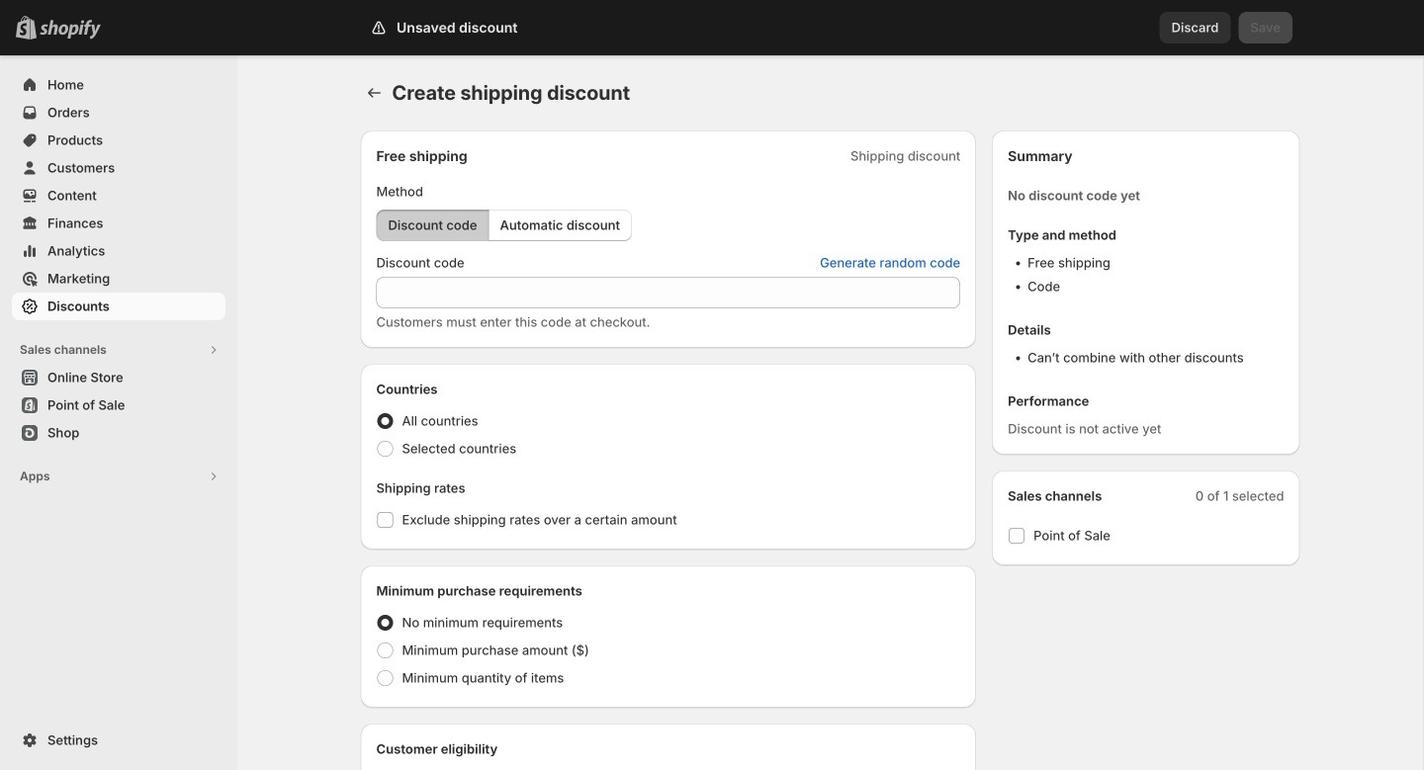 Task type: locate. For each thing, give the bounding box(es) containing it.
None text field
[[376, 277, 961, 309]]



Task type: vqa. For each thing, say whether or not it's contained in the screenshot.
"Text Box"
yes



Task type: describe. For each thing, give the bounding box(es) containing it.
shopify image
[[40, 20, 101, 39]]



